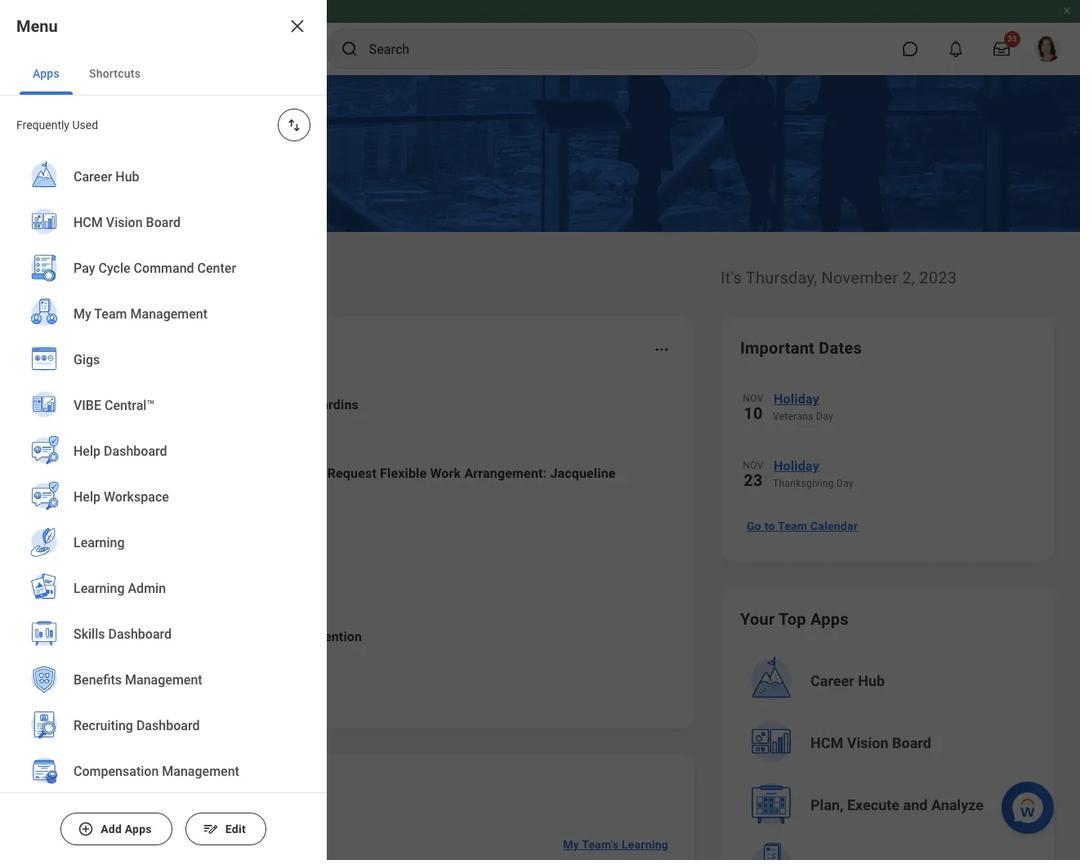 Task type: vqa. For each thing, say whether or not it's contained in the screenshot.
DELEGATIONS
no



Task type: describe. For each thing, give the bounding box(es) containing it.
gigs
[[74, 352, 100, 368]]

attention
[[306, 629, 362, 645]]

menu
[[16, 16, 58, 36]]

vibe central™ link
[[20, 383, 307, 431]]

my for my team's learning
[[563, 838, 579, 851]]

help dashboard link
[[20, 429, 307, 476]]

0 vertical spatial your
[[116, 338, 150, 358]]

vibe central™
[[74, 398, 155, 414]]

learning admin
[[74, 581, 166, 597]]

add for add apps
[[101, 823, 122, 836]]

hcm vision board button
[[742, 714, 1036, 773]]

tasks
[[125, 686, 156, 699]]

1 horizontal spatial your
[[740, 610, 775, 629]]

time:
[[290, 466, 324, 481]]

0 vertical spatial management
[[130, 307, 208, 322]]

hcm vision board inside global navigation dialog
[[74, 215, 181, 231]]

career hub link
[[20, 154, 307, 202]]

jacqueline inside update employee's working time: request flexible work arrangement: jacqueline desjardins
[[550, 466, 616, 481]]

used
[[72, 118, 98, 132]]

important dates
[[740, 338, 862, 358]]

pay cycle command center link
[[20, 246, 307, 293]]

day for 23
[[837, 478, 854, 489]]

due 12/14/2022
[[124, 578, 212, 592]]

nov for 23
[[743, 460, 764, 471]]

management for compensation
[[162, 764, 239, 780]]

holiday button for 23
[[773, 456, 1034, 477]]

search image
[[339, 39, 359, 59]]

shortcuts button
[[76, 52, 154, 95]]

recruiting dashboard
[[74, 718, 200, 734]]

holiday veterans day
[[773, 391, 833, 422]]

calendar
[[810, 520, 858, 533]]

career inside career hub 'link'
[[74, 169, 112, 185]]

inbox image inside go to my tasks (33) button
[[52, 685, 69, 701]]

pay
[[74, 261, 95, 276]]

due 12/14/2022 button
[[46, 539, 675, 605]]

nov 10
[[743, 393, 764, 423]]

flexible
[[380, 466, 427, 481]]

central™
[[105, 398, 155, 414]]

profile logan mcneil element
[[1025, 31, 1070, 67]]

12/14/2022
[[149, 578, 212, 592]]

desjardins inside button
[[295, 397, 359, 413]]

liu
[[133, 829, 151, 844]]

there
[[94, 259, 164, 290]]

inbox large image
[[994, 41, 1010, 57]]

gigs link
[[20, 337, 307, 385]]

board inside button
[[892, 735, 931, 752]]

add apps button
[[61, 813, 172, 846]]

highlights
[[92, 776, 169, 796]]

thursday,
[[746, 268, 817, 288]]

go for go to team calendar
[[747, 520, 761, 533]]

nov 23
[[743, 460, 764, 490]]

hello there main content
[[0, 75, 1080, 860]]

due
[[124, 578, 146, 592]]

23
[[744, 471, 763, 490]]

list containing career hub
[[0, 154, 327, 860]]

2 vertical spatial team
[[46, 776, 88, 796]]

benefits
[[74, 673, 122, 688]]

vaccination:
[[148, 397, 223, 413]]

compensation management
[[74, 764, 239, 780]]

x image
[[288, 16, 307, 36]]

action
[[155, 338, 204, 358]]

shortcuts
[[89, 67, 141, 80]]

dates
[[819, 338, 862, 358]]

hub inside career hub 'link'
[[116, 169, 139, 185]]

tab list containing apps
[[0, 52, 327, 96]]

help workspace link
[[20, 475, 307, 522]]

november
[[822, 268, 898, 288]]

arrangement:
[[464, 466, 547, 481]]

hello
[[26, 259, 88, 290]]

veterans
[[773, 411, 814, 422]]

execute
[[847, 797, 900, 814]]

recruiting dashboard link
[[20, 704, 307, 751]]

my team's learning button
[[557, 829, 675, 860]]

and
[[903, 797, 928, 814]]

need
[[272, 629, 303, 645]]

awaiting
[[46, 338, 112, 358]]

learning inside button
[[622, 838, 668, 851]]

benefits management
[[74, 673, 202, 688]]

add for add vaccination: jacqueline desjardins
[[121, 397, 145, 413]]

go to my tasks (33) button
[[46, 677, 191, 709]]

go for go to my tasks (33)
[[75, 686, 90, 699]]

beth liu button
[[95, 827, 158, 846]]

vision inside global navigation dialog
[[106, 215, 143, 231]]

plan,
[[811, 797, 844, 814]]

important
[[740, 338, 815, 358]]

compensation management link
[[20, 749, 307, 797]]

learning admin link
[[20, 566, 307, 614]]

day for 10
[[816, 411, 833, 422]]

working
[[237, 466, 287, 481]]

my team's learning
[[563, 838, 668, 851]]

skills dashboard link
[[20, 612, 307, 659]]

apps inside hello there "main content"
[[810, 610, 849, 629]]

(33)
[[159, 686, 181, 699]]

to for team
[[765, 520, 775, 533]]

go to my tasks (33)
[[75, 686, 181, 699]]

update employee's working time: request flexible work arrangement: jacqueline desjardins
[[121, 466, 616, 501]]

plan, execute and analyze button
[[742, 776, 1036, 835]]

you have expenses that need attention button
[[46, 605, 675, 670]]

desjardins inside update employee's working time: request flexible work arrangement: jacqueline desjardins
[[121, 485, 184, 501]]

benefits management link
[[20, 658, 307, 705]]

top
[[779, 610, 806, 629]]

dashboard expenses image
[[69, 625, 94, 650]]

inbox image inside "add vaccination: jacqueline desjardins" button
[[69, 404, 94, 429]]

to for my
[[93, 686, 103, 699]]

plan, execute and analyze
[[811, 797, 984, 814]]

learning for learning admin
[[74, 581, 125, 597]]

skills
[[74, 627, 105, 642]]

help workspace
[[74, 490, 169, 505]]

career hub inside career hub button
[[811, 672, 885, 690]]

workspace
[[104, 490, 169, 505]]

analyze
[[931, 797, 984, 814]]

hcm inside button
[[811, 735, 843, 752]]

apps inside tab list
[[33, 67, 60, 80]]

cycle
[[98, 261, 130, 276]]

work
[[430, 466, 461, 481]]

plus circle image
[[78, 821, 94, 838]]

command
[[134, 261, 194, 276]]

vision inside button
[[847, 735, 889, 752]]



Task type: locate. For each thing, give the bounding box(es) containing it.
1 vertical spatial help
[[74, 490, 101, 505]]

career hub button
[[742, 652, 1036, 711]]

1 vertical spatial team
[[778, 520, 807, 533]]

close environment banner image
[[1062, 6, 1072, 16]]

0 vertical spatial learning
[[74, 535, 125, 551]]

1 vertical spatial apps
[[810, 610, 849, 629]]

help
[[74, 444, 101, 459], [74, 490, 101, 505]]

holiday button for 10
[[773, 389, 1034, 410]]

hcm up "plan,"
[[811, 735, 843, 752]]

0 horizontal spatial desjardins
[[121, 485, 184, 501]]

hello there
[[26, 259, 164, 290]]

2 help from the top
[[74, 490, 101, 505]]

dashboard down (33)
[[136, 718, 200, 734]]

2 horizontal spatial apps
[[810, 610, 849, 629]]

go down 23
[[747, 520, 761, 533]]

0 vertical spatial my
[[74, 307, 91, 322]]

nov for 10
[[743, 393, 764, 404]]

0 vertical spatial career
[[74, 169, 112, 185]]

0 horizontal spatial go
[[75, 686, 90, 699]]

1 horizontal spatial team
[[94, 307, 127, 322]]

1 horizontal spatial career
[[811, 672, 855, 690]]

edit
[[225, 823, 246, 836]]

career hub up hcm vision board button
[[811, 672, 885, 690]]

admin
[[128, 581, 166, 597]]

to up recruiting
[[93, 686, 103, 699]]

0 horizontal spatial my
[[74, 307, 91, 322]]

day inside holiday veterans day
[[816, 411, 833, 422]]

1 horizontal spatial hcm
[[811, 735, 843, 752]]

0 vertical spatial inbox image
[[69, 404, 94, 429]]

jacqueline right arrangement:
[[550, 466, 616, 481]]

team up awaiting your action at the left of page
[[94, 307, 127, 322]]

hub up hcm vision board link
[[116, 169, 139, 185]]

beth
[[101, 829, 129, 844]]

1 vertical spatial career
[[811, 672, 855, 690]]

day
[[816, 411, 833, 422], [837, 478, 854, 489]]

dashboard up update
[[104, 444, 167, 459]]

0 horizontal spatial hcm
[[74, 215, 103, 231]]

0 vertical spatial team
[[94, 307, 127, 322]]

2 vertical spatial inbox image
[[52, 685, 69, 701]]

1 vertical spatial holiday
[[774, 458, 820, 474]]

0 vertical spatial help
[[74, 444, 101, 459]]

hcm vision board up cycle
[[74, 215, 181, 231]]

dashboard up the benefits management
[[108, 627, 172, 642]]

add vaccination: jacqueline desjardins button
[[46, 382, 675, 451]]

go inside go to my tasks (33) button
[[75, 686, 90, 699]]

my for my team management
[[74, 307, 91, 322]]

1 vertical spatial holiday button
[[773, 456, 1034, 477]]

vision up execute
[[847, 735, 889, 752]]

dashboard for recruiting dashboard
[[136, 718, 200, 734]]

dashboard inside the recruiting dashboard link
[[136, 718, 200, 734]]

jacqueline inside button
[[226, 397, 292, 413]]

help for help workspace
[[74, 490, 101, 505]]

0 horizontal spatial team
[[46, 776, 88, 796]]

1 vertical spatial day
[[837, 478, 854, 489]]

0 vertical spatial hcm
[[74, 215, 103, 231]]

hcm vision board up execute
[[811, 735, 931, 752]]

2 horizontal spatial my
[[563, 838, 579, 851]]

hub
[[116, 169, 139, 185], [858, 672, 885, 690]]

0 vertical spatial vision
[[106, 215, 143, 231]]

2 horizontal spatial team
[[778, 520, 807, 533]]

that
[[241, 629, 268, 645]]

go inside go to team calendar button
[[747, 520, 761, 533]]

have
[[147, 629, 177, 645]]

team left calendar
[[778, 520, 807, 533]]

career down 'used'
[[74, 169, 112, 185]]

0 vertical spatial board
[[146, 215, 181, 231]]

your
[[116, 338, 150, 358], [740, 610, 775, 629]]

holiday for 10
[[774, 391, 820, 407]]

hcm vision board
[[74, 215, 181, 231], [811, 735, 931, 752]]

learning up skills
[[74, 581, 125, 597]]

beth liu
[[101, 829, 151, 844]]

add
[[121, 397, 145, 413], [101, 823, 122, 836]]

holiday up thanksgiving
[[774, 458, 820, 474]]

management for benefits
[[125, 673, 202, 688]]

hub inside career hub button
[[858, 672, 885, 690]]

pay cycle command center
[[74, 261, 236, 276]]

1 horizontal spatial career hub
[[811, 672, 885, 690]]

1 vertical spatial desjardins
[[121, 485, 184, 501]]

add apps
[[101, 823, 152, 836]]

management
[[130, 307, 208, 322], [125, 673, 202, 688], [162, 764, 239, 780]]

0 vertical spatial holiday button
[[773, 389, 1034, 410]]

my left team's
[[563, 838, 579, 851]]

my team management link
[[20, 292, 307, 339]]

center
[[197, 261, 236, 276]]

1 vertical spatial vision
[[847, 735, 889, 752]]

1 vertical spatial learning
[[74, 581, 125, 597]]

0 horizontal spatial board
[[146, 215, 181, 231]]

team inside global navigation dialog
[[94, 307, 127, 322]]

day right thanksgiving
[[837, 478, 854, 489]]

0 vertical spatial to
[[765, 520, 775, 533]]

1 horizontal spatial hcm vision board
[[811, 735, 931, 752]]

holiday button
[[773, 389, 1034, 410], [773, 456, 1034, 477]]

it's thursday, november 2, 2023
[[721, 268, 957, 288]]

edit button
[[185, 813, 266, 846]]

inbox image left benefits
[[52, 685, 69, 701]]

nov left holiday veterans day
[[743, 393, 764, 404]]

my
[[74, 307, 91, 322], [106, 686, 123, 699], [563, 838, 579, 851]]

0 vertical spatial hcm vision board
[[74, 215, 181, 231]]

vision up cycle
[[106, 215, 143, 231]]

1 horizontal spatial jacqueline
[[550, 466, 616, 481]]

0 horizontal spatial jacqueline
[[226, 397, 292, 413]]

sort image
[[286, 117, 302, 133]]

1 vertical spatial board
[[892, 735, 931, 752]]

dashboard for skills dashboard
[[108, 627, 172, 642]]

inbox image left workspace
[[69, 483, 94, 507]]

1 vertical spatial management
[[125, 673, 202, 688]]

0 vertical spatial add
[[121, 397, 145, 413]]

1 holiday button from the top
[[773, 389, 1034, 410]]

dashboard inside help dashboard link
[[104, 444, 167, 459]]

1 vertical spatial my
[[106, 686, 123, 699]]

holiday
[[774, 391, 820, 407], [774, 458, 820, 474]]

frequently used
[[16, 118, 98, 132]]

2 holiday from the top
[[774, 458, 820, 474]]

hcm inside global navigation dialog
[[74, 215, 103, 231]]

my left tasks
[[106, 686, 123, 699]]

add inside global navigation dialog
[[101, 823, 122, 836]]

desjardins
[[295, 397, 359, 413], [121, 485, 184, 501]]

go
[[747, 520, 761, 533], [75, 686, 90, 699]]

0 vertical spatial desjardins
[[295, 397, 359, 413]]

dashboard
[[104, 444, 167, 459], [108, 627, 172, 642], [136, 718, 200, 734]]

2,
[[902, 268, 915, 288]]

1 vertical spatial hcm
[[811, 735, 843, 752]]

help left workspace
[[74, 490, 101, 505]]

1 vertical spatial add
[[101, 823, 122, 836]]

go up recruiting
[[75, 686, 90, 699]]

hub up hcm vision board button
[[858, 672, 885, 690]]

add inside awaiting your action list
[[121, 397, 145, 413]]

team's
[[582, 838, 619, 851]]

1 horizontal spatial vision
[[847, 735, 889, 752]]

you
[[121, 629, 144, 645]]

help down vibe
[[74, 444, 101, 459]]

update
[[121, 466, 164, 481]]

to down thanksgiving
[[765, 520, 775, 533]]

0 horizontal spatial career hub
[[74, 169, 139, 185]]

book open image
[[69, 560, 94, 584]]

team up plus circle icon
[[46, 776, 88, 796]]

1 holiday from the top
[[774, 391, 820, 407]]

my team management
[[74, 307, 208, 322]]

holiday for 23
[[774, 458, 820, 474]]

0 vertical spatial apps
[[33, 67, 60, 80]]

0 horizontal spatial hub
[[116, 169, 139, 185]]

career hub down 'used'
[[74, 169, 139, 185]]

team inside button
[[778, 520, 807, 533]]

holiday up veterans
[[774, 391, 820, 407]]

dashboard inside skills dashboard link
[[108, 627, 172, 642]]

jacqueline up working
[[226, 397, 292, 413]]

nov down 10
[[743, 460, 764, 471]]

text edit image
[[202, 821, 219, 838]]

add vaccination: jacqueline desjardins
[[121, 397, 359, 413]]

management inside "link"
[[125, 673, 202, 688]]

0 vertical spatial go
[[747, 520, 761, 533]]

0 horizontal spatial career
[[74, 169, 112, 185]]

inbox image left "central™"
[[69, 404, 94, 429]]

2 vertical spatial apps
[[125, 823, 152, 836]]

thanksgiving
[[773, 478, 834, 489]]

my up awaiting
[[74, 307, 91, 322]]

1 vertical spatial nov
[[743, 460, 764, 471]]

0 vertical spatial dashboard
[[104, 444, 167, 459]]

holiday inside holiday veterans day
[[774, 391, 820, 407]]

1 vertical spatial your
[[740, 610, 775, 629]]

1 horizontal spatial desjardins
[[295, 397, 359, 413]]

1 horizontal spatial apps
[[125, 823, 152, 836]]

career inside career hub button
[[811, 672, 855, 690]]

notifications large image
[[948, 41, 964, 57]]

holiday thanksgiving day
[[773, 458, 854, 489]]

holiday inside holiday thanksgiving day
[[774, 458, 820, 474]]

2 vertical spatial management
[[162, 764, 239, 780]]

0 horizontal spatial apps
[[33, 67, 60, 80]]

2 holiday button from the top
[[773, 456, 1034, 477]]

board inside global navigation dialog
[[146, 215, 181, 231]]

1 horizontal spatial to
[[765, 520, 775, 533]]

team
[[94, 307, 127, 322], [778, 520, 807, 533], [46, 776, 88, 796]]

employee's
[[167, 466, 234, 481]]

0 vertical spatial nov
[[743, 393, 764, 404]]

banner
[[0, 0, 1080, 75]]

1 nov from the top
[[743, 393, 764, 404]]

career hub
[[74, 169, 139, 185], [811, 672, 885, 690]]

1 vertical spatial jacqueline
[[550, 466, 616, 481]]

1 horizontal spatial my
[[106, 686, 123, 699]]

10
[[744, 404, 763, 423]]

skills dashboard
[[74, 627, 172, 642]]

learning link
[[20, 520, 307, 568]]

you have expenses that need attention
[[121, 629, 362, 645]]

2023
[[919, 268, 957, 288]]

hcm vision board inside button
[[811, 735, 931, 752]]

awaiting your action list
[[46, 382, 675, 670]]

0 horizontal spatial day
[[816, 411, 833, 422]]

dashboard for help dashboard
[[104, 444, 167, 459]]

compensation
[[74, 764, 159, 780]]

day inside holiday thanksgiving day
[[837, 478, 854, 489]]

tab list
[[0, 52, 327, 96]]

board up and
[[892, 735, 931, 752]]

0 horizontal spatial to
[[93, 686, 103, 699]]

0 vertical spatial day
[[816, 411, 833, 422]]

1 vertical spatial hcm vision board
[[811, 735, 931, 752]]

learning for learning
[[74, 535, 125, 551]]

learning right team's
[[622, 838, 668, 851]]

2 vertical spatial learning
[[622, 838, 668, 851]]

1 horizontal spatial go
[[747, 520, 761, 533]]

desjardins down update
[[121, 485, 184, 501]]

go to team calendar button
[[740, 510, 865, 543]]

2 vertical spatial my
[[563, 838, 579, 851]]

1 vertical spatial career hub
[[811, 672, 885, 690]]

team highlights
[[46, 776, 169, 796]]

awaiting your action
[[46, 338, 204, 358]]

0 vertical spatial jacqueline
[[226, 397, 292, 413]]

0 vertical spatial hub
[[116, 169, 139, 185]]

1 vertical spatial to
[[93, 686, 103, 699]]

expenses
[[181, 629, 238, 645]]

1 vertical spatial hub
[[858, 672, 885, 690]]

0 vertical spatial holiday
[[774, 391, 820, 407]]

2 vertical spatial dashboard
[[136, 718, 200, 734]]

hcm up pay
[[74, 215, 103, 231]]

1 horizontal spatial board
[[892, 735, 931, 752]]

2 nov from the top
[[743, 460, 764, 471]]

global navigation dialog
[[0, 0, 327, 860]]

day right veterans
[[816, 411, 833, 422]]

1 horizontal spatial hub
[[858, 672, 885, 690]]

inbox image
[[69, 404, 94, 429], [69, 483, 94, 507], [52, 685, 69, 701]]

learning up book open image in the left bottom of the page
[[74, 535, 125, 551]]

desjardins up time: on the left
[[295, 397, 359, 413]]

apps
[[33, 67, 60, 80], [810, 610, 849, 629], [125, 823, 152, 836]]

1 vertical spatial inbox image
[[69, 483, 94, 507]]

1 vertical spatial dashboard
[[108, 627, 172, 642]]

0 horizontal spatial vision
[[106, 215, 143, 231]]

help for help dashboard
[[74, 444, 101, 459]]

career hub inside career hub 'link'
[[74, 169, 139, 185]]

career down "your top apps"
[[811, 672, 855, 690]]

hcm
[[74, 215, 103, 231], [811, 735, 843, 752]]

request
[[327, 466, 377, 481]]

list
[[0, 154, 327, 860]]

0 horizontal spatial your
[[116, 338, 150, 358]]

1 horizontal spatial day
[[837, 478, 854, 489]]

your top apps
[[740, 610, 849, 629]]

your down my team management
[[116, 338, 150, 358]]

to
[[765, 520, 775, 533], [93, 686, 103, 699]]

my inside global navigation dialog
[[74, 307, 91, 322]]

important dates element
[[740, 379, 1034, 507]]

frequently
[[16, 118, 69, 132]]

1 vertical spatial go
[[75, 686, 90, 699]]

board down career hub 'link'
[[146, 215, 181, 231]]

your left "top"
[[740, 610, 775, 629]]

1 help from the top
[[74, 444, 101, 459]]

0 horizontal spatial hcm vision board
[[74, 215, 181, 231]]

0 vertical spatial career hub
[[74, 169, 139, 185]]



